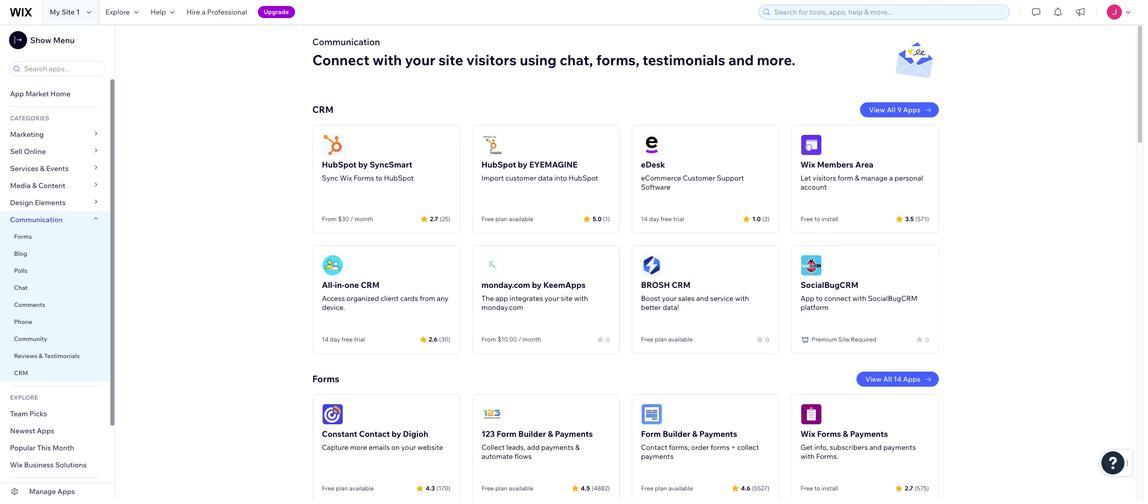 Task type: locate. For each thing, give the bounding box(es) containing it.
hubspot by eyemagine logo image
[[482, 135, 503, 156]]

0 vertical spatial 14 day free trial
[[641, 215, 684, 223]]

1 vertical spatial free to install
[[801, 485, 839, 493]]

testimonials
[[44, 353, 80, 360]]

1 horizontal spatial communication
[[313, 36, 380, 48]]

0 horizontal spatial 14
[[322, 336, 329, 343]]

eyemagine
[[530, 160, 578, 170]]

by inside hubspot by eyemagine import customer data into hubspot
[[518, 160, 528, 170]]

comments link
[[0, 297, 110, 314]]

all-
[[322, 280, 335, 290]]

2.7
[[430, 215, 439, 223], [905, 485, 914, 492]]

one
[[345, 280, 359, 290]]

hire a professional link
[[181, 0, 253, 24]]

by for eyemagine
[[518, 160, 528, 170]]

2 horizontal spatial payments
[[884, 443, 917, 452]]

0 horizontal spatial site
[[62, 8, 75, 17]]

1 horizontal spatial and
[[729, 51, 754, 69]]

2.7 (25)
[[430, 215, 451, 223]]

0 vertical spatial a
[[202, 8, 206, 17]]

plan for form builder & payments
[[655, 485, 667, 493]]

/
[[351, 215, 353, 223], [519, 336, 522, 343]]

free to install down forms.
[[801, 485, 839, 493]]

wix for solutions
[[10, 461, 23, 470]]

0 vertical spatial monday.com
[[482, 280, 531, 290]]

1 horizontal spatial 14 day free trial
[[641, 215, 684, 223]]

0 vertical spatial view
[[870, 105, 886, 114]]

apps
[[10, 486, 26, 494]]

site inside communication connect with your site visitors using chat, forms, testimonials and more.
[[439, 51, 464, 69]]

0 vertical spatial app
[[10, 89, 24, 98]]

1 horizontal spatial a
[[890, 174, 894, 183]]

and left more.
[[729, 51, 754, 69]]

4.6
[[742, 485, 751, 492]]

0 vertical spatial month
[[355, 215, 373, 223]]

free down the better
[[641, 336, 654, 343]]

from left $30
[[322, 215, 337, 223]]

show
[[30, 35, 51, 45]]

0 vertical spatial and
[[729, 51, 754, 69]]

my site 1
[[50, 8, 80, 17]]

0 horizontal spatial builder
[[519, 429, 546, 439]]

form down form builder & payments  logo
[[641, 429, 661, 439]]

2 horizontal spatial 0
[[926, 336, 930, 344]]

1 vertical spatial app
[[801, 294, 815, 303]]

with inside brosh crm boost your sales and service with better data!
[[736, 294, 750, 303]]

your
[[405, 51, 436, 69], [545, 294, 560, 303], [662, 294, 677, 303], [402, 443, 416, 452]]

content
[[38, 181, 65, 190]]

and inside brosh crm boost your sales and service with better data!
[[697, 294, 709, 303]]

personal
[[895, 174, 924, 183]]

required
[[851, 336, 877, 343]]

forms.
[[817, 452, 839, 461]]

1 vertical spatial from
[[482, 336, 496, 343]]

1 vertical spatial view
[[866, 375, 882, 384]]

communication inside communication connect with your site visitors using chat, forms, testimonials and more.
[[313, 36, 380, 48]]

all inside "link"
[[888, 105, 896, 114]]

by left syncsmart
[[359, 160, 368, 170]]

import
[[482, 174, 504, 183]]

with inside communication connect with your site visitors using chat, forms, testimonials and more.
[[373, 51, 402, 69]]

constant
[[322, 429, 357, 439]]

payments inside 123 form builder & payments collect leads, add payments & automate flows
[[555, 429, 593, 439]]

payments inside form builder & payments contact forms, order forms + collect payments
[[700, 429, 738, 439]]

all-in-one crm logo image
[[322, 255, 343, 276]]

2.7 (575)
[[905, 485, 930, 492]]

form
[[838, 174, 854, 183]]

site right premium
[[839, 336, 850, 343]]

view for forms
[[866, 375, 882, 384]]

contact inside form builder & payments contact forms, order forms + collect payments
[[641, 443, 668, 452]]

install down account on the top right of page
[[822, 215, 839, 223]]

available for form builder & payments
[[669, 485, 693, 493]]

your inside communication connect with your site visitors using chat, forms, testimonials and more.
[[405, 51, 436, 69]]

2 horizontal spatial 14
[[894, 375, 902, 384]]

0 horizontal spatial socialbugcrm
[[801, 280, 859, 290]]

1 horizontal spatial contact
[[641, 443, 668, 452]]

monday.com up app
[[482, 280, 531, 290]]

app left market
[[10, 89, 24, 98]]

free down get
[[801, 485, 814, 493]]

1 vertical spatial monday.com
[[482, 303, 524, 312]]

0 horizontal spatial /
[[351, 215, 353, 223]]

monday.com up $10.00
[[482, 303, 524, 312]]

1 vertical spatial contact
[[641, 443, 668, 452]]

install down forms.
[[822, 485, 839, 493]]

1 vertical spatial site
[[839, 336, 850, 343]]

account
[[801, 183, 827, 192]]

0 horizontal spatial app
[[10, 89, 24, 98]]

by inside monday.com by keemapps the app integrates your site with monday.com
[[532, 280, 542, 290]]

free for 123 form builder & payments
[[482, 485, 494, 493]]

1 horizontal spatial payments
[[700, 429, 738, 439]]

0 horizontal spatial month
[[355, 215, 373, 223]]

your inside brosh crm boost your sales and service with better data!
[[662, 294, 677, 303]]

123
[[482, 429, 495, 439]]

free down capture
[[322, 485, 335, 493]]

popular this month
[[10, 444, 74, 453]]

forms up "blog"
[[14, 233, 32, 241]]

sync
[[322, 174, 338, 183]]

hubspot by syncsmart sync wix forms to hubspot
[[322, 160, 414, 183]]

2.6
[[429, 336, 438, 343]]

app left connect
[[801, 294, 815, 303]]

0 vertical spatial free
[[661, 215, 672, 223]]

area
[[856, 160, 874, 170]]

0 vertical spatial contact
[[359, 429, 390, 439]]

0 horizontal spatial from
[[322, 215, 337, 223]]

0 horizontal spatial free
[[342, 336, 353, 343]]

2.7 left (25)
[[430, 215, 439, 223]]

plan
[[496, 215, 508, 223], [655, 336, 667, 343], [336, 485, 348, 493], [496, 485, 508, 493], [655, 485, 667, 493]]

free to install down account on the top right of page
[[801, 215, 839, 223]]

manage
[[29, 488, 56, 497]]

show menu
[[30, 35, 75, 45]]

data
[[538, 174, 553, 183]]

data!
[[663, 303, 679, 312]]

1 vertical spatial a
[[890, 174, 894, 183]]

1 vertical spatial forms,
[[669, 443, 690, 452]]

edesk logo image
[[641, 135, 663, 156]]

2.7 left (575)
[[905, 485, 914, 492]]

1 horizontal spatial 0
[[766, 336, 770, 344]]

1 vertical spatial month
[[523, 336, 541, 343]]

0 vertical spatial site
[[62, 8, 75, 17]]

by inside hubspot by syncsmart sync wix forms to hubspot
[[359, 160, 368, 170]]

123 form builder & payments logo image
[[482, 404, 503, 425]]

0 vertical spatial forms,
[[597, 51, 640, 69]]

available for hubspot by eyemagine
[[509, 215, 534, 223]]

2.7 for hubspot by syncsmart
[[430, 215, 439, 223]]

1 horizontal spatial forms,
[[669, 443, 690, 452]]

visitors
[[467, 51, 517, 69], [813, 174, 837, 183]]

1 horizontal spatial site
[[561, 294, 573, 303]]

day
[[650, 215, 660, 223], [330, 336, 340, 343]]

14 day free trial
[[641, 215, 684, 223], [322, 336, 365, 343]]

explore
[[105, 8, 130, 17]]

0 vertical spatial site
[[439, 51, 464, 69]]

1 horizontal spatial payments
[[641, 452, 674, 461]]

communication up connect
[[313, 36, 380, 48]]

and right sales
[[697, 294, 709, 303]]

wix inside hubspot by syncsmart sync wix forms to hubspot
[[340, 174, 352, 183]]

apps to help you
[[10, 486, 68, 494]]

1 horizontal spatial month
[[523, 336, 541, 343]]

0 horizontal spatial payments
[[542, 443, 574, 452]]

0 horizontal spatial and
[[697, 294, 709, 303]]

0 vertical spatial all
[[888, 105, 896, 114]]

connect
[[825, 294, 851, 303]]

1 vertical spatial site
[[561, 294, 573, 303]]

trial down 'organized'
[[354, 336, 365, 343]]

comments
[[14, 301, 45, 309]]

1 vertical spatial trial
[[354, 336, 365, 343]]

view left 9
[[870, 105, 886, 114]]

1 payments from the left
[[555, 429, 593, 439]]

payments inside wix forms & payments get info, subscribers and payments with forms.
[[884, 443, 917, 452]]

wix inside wix members area let visitors form & manage a personal account
[[801, 160, 816, 170]]

0 horizontal spatial day
[[330, 336, 340, 343]]

hubspot by eyemagine import customer data into hubspot
[[482, 160, 599, 183]]

0 horizontal spatial communication
[[10, 215, 64, 224]]

site for my
[[62, 8, 75, 17]]

free down account on the top right of page
[[801, 215, 814, 223]]

socialbugcrm up connect
[[801, 280, 859, 290]]

free for wix members area
[[801, 215, 814, 223]]

14
[[641, 215, 648, 223], [322, 336, 329, 343], [894, 375, 902, 384]]

3 payments from the left
[[851, 429, 889, 439]]

to down syncsmart
[[376, 174, 383, 183]]

forms down syncsmart
[[354, 174, 374, 183]]

monday.com by keemapps logo image
[[482, 255, 503, 276]]

and inside communication connect with your site visitors using chat, forms, testimonials and more.
[[729, 51, 754, 69]]

and
[[729, 51, 754, 69], [697, 294, 709, 303], [870, 443, 882, 452]]

/ right $30
[[351, 215, 353, 223]]

view down required
[[866, 375, 882, 384]]

1 horizontal spatial 2.7
[[905, 485, 914, 492]]

14 for in-
[[322, 336, 329, 343]]

crm down reviews at the left bottom of page
[[14, 370, 28, 377]]

crm up 'organized'
[[361, 280, 380, 290]]

0 vertical spatial day
[[650, 215, 660, 223]]

wix for &
[[801, 429, 816, 439]]

and inside wix forms & payments get info, subscribers and payments with forms.
[[870, 443, 882, 452]]

visitors left using
[[467, 51, 517, 69]]

day for in-
[[330, 336, 340, 343]]

socialbugcrm up required
[[869, 294, 918, 303]]

2 builder from the left
[[663, 429, 691, 439]]

free plan available for hubspot by eyemagine
[[482, 215, 534, 223]]

to
[[376, 174, 383, 183], [815, 215, 821, 223], [816, 294, 823, 303], [815, 485, 821, 493]]

forms, left "order"
[[669, 443, 690, 452]]

1 install from the top
[[822, 215, 839, 223]]

1 vertical spatial socialbugcrm
[[869, 294, 918, 303]]

crm inside brosh crm boost your sales and service with better data!
[[672, 280, 691, 290]]

day down 'software'
[[650, 215, 660, 223]]

wix inside wix forms & payments get info, subscribers and payments with forms.
[[801, 429, 816, 439]]

0 vertical spatial communication
[[313, 36, 380, 48]]

polls
[[14, 267, 28, 275]]

with inside socialbugcrm app to connect with socialbugcrm platform
[[853, 294, 867, 303]]

all for forms
[[884, 375, 893, 384]]

free for hubspot by eyemagine
[[482, 215, 494, 223]]

2 horizontal spatial payments
[[851, 429, 889, 439]]

form up leads,
[[497, 429, 517, 439]]

socialbugcrm logo image
[[801, 255, 822, 276]]

0 vertical spatial visitors
[[467, 51, 517, 69]]

free to install for crm
[[801, 215, 839, 223]]

visitors inside wix members area let visitors form & manage a personal account
[[813, 174, 837, 183]]

wix for area
[[801, 160, 816, 170]]

free
[[482, 215, 494, 223], [801, 215, 814, 223], [641, 336, 654, 343], [322, 485, 335, 493], [482, 485, 494, 493], [641, 485, 654, 493], [801, 485, 814, 493]]

day down device.
[[330, 336, 340, 343]]

forms inside hubspot by syncsmart sync wix forms to hubspot
[[354, 174, 374, 183]]

forms, inside communication connect with your site visitors using chat, forms, testimonials and more.
[[597, 51, 640, 69]]

design
[[10, 198, 33, 207]]

1 0 from the left
[[606, 336, 610, 344]]

crm up sales
[[672, 280, 691, 290]]

hubspot up sync on the left top of the page
[[322, 160, 357, 170]]

0 horizontal spatial 14 day free trial
[[322, 336, 365, 343]]

wix down popular on the bottom left
[[10, 461, 23, 470]]

brosh
[[641, 280, 670, 290]]

by up on
[[392, 429, 401, 439]]

1 vertical spatial 2.7
[[905, 485, 914, 492]]

1 vertical spatial free
[[342, 336, 353, 343]]

to
[[28, 486, 36, 494]]

install
[[822, 215, 839, 223], [822, 485, 839, 493]]

wix right sync on the left top of the page
[[340, 174, 352, 183]]

free down import
[[482, 215, 494, 223]]

1 horizontal spatial builder
[[663, 429, 691, 439]]

1 horizontal spatial trial
[[674, 215, 684, 223]]

payments down form builder & payments  logo
[[641, 452, 674, 461]]

1 horizontal spatial 14
[[641, 215, 648, 223]]

site left "1"
[[62, 8, 75, 17]]

wix forms & payments get info, subscribers and payments with forms.
[[801, 429, 917, 461]]

payments for &
[[542, 443, 574, 452]]

communication down design elements
[[10, 215, 64, 224]]

free right (4882)
[[641, 485, 654, 493]]

payments
[[555, 429, 593, 439], [700, 429, 738, 439], [851, 429, 889, 439]]

popular
[[10, 444, 36, 453]]

0
[[606, 336, 610, 344], [766, 336, 770, 344], [926, 336, 930, 344]]

wix up let
[[801, 160, 816, 170]]

available down customer
[[509, 215, 534, 223]]

wix business solutions
[[10, 461, 87, 470]]

to down forms.
[[815, 485, 821, 493]]

free plan available
[[482, 215, 534, 223], [641, 336, 693, 343], [322, 485, 374, 493], [482, 485, 534, 493], [641, 485, 693, 493]]

0 horizontal spatial forms,
[[597, 51, 640, 69]]

hubspot by syncsmart logo image
[[322, 135, 343, 156]]

1 horizontal spatial site
[[839, 336, 850, 343]]

available
[[509, 215, 534, 223], [669, 336, 693, 343], [349, 485, 374, 493], [509, 485, 534, 493], [669, 485, 693, 493]]

wix inside sidebar element
[[10, 461, 23, 470]]

free for in-
[[342, 336, 353, 343]]

wix members area logo image
[[801, 135, 822, 156]]

2 0 from the left
[[766, 336, 770, 344]]

hubspot right into
[[569, 174, 599, 183]]

0 horizontal spatial contact
[[359, 429, 390, 439]]

payments inside 123 form builder & payments collect leads, add payments & automate flows
[[542, 443, 574, 452]]

manage
[[862, 174, 888, 183]]

community
[[14, 335, 47, 343]]

wix business solutions link
[[0, 457, 110, 474]]

on
[[392, 443, 400, 452]]

app inside socialbugcrm app to connect with socialbugcrm platform
[[801, 294, 815, 303]]

(170)
[[437, 485, 451, 492]]

to down account on the top right of page
[[815, 215, 821, 223]]

month for from $10.00 / month
[[523, 336, 541, 343]]

payments up '2.7 (575)' on the right bottom of page
[[884, 443, 917, 452]]

better
[[641, 303, 661, 312]]

1 vertical spatial visitors
[[813, 174, 837, 183]]

free down the automate
[[482, 485, 494, 493]]

crm inside all-in-one crm access organized client cards from any device.
[[361, 280, 380, 290]]

1 builder from the left
[[519, 429, 546, 439]]

free for constant contact by digioh
[[322, 485, 335, 493]]

2 free to install from the top
[[801, 485, 839, 493]]

+
[[732, 443, 736, 452]]

crm inside crm link
[[14, 370, 28, 377]]

0 horizontal spatial site
[[439, 51, 464, 69]]

& inside reviews & testimonials link
[[39, 353, 43, 360]]

payments for payments
[[884, 443, 917, 452]]

2 vertical spatial and
[[870, 443, 882, 452]]

2 form from the left
[[641, 429, 661, 439]]

and right subscribers
[[870, 443, 882, 452]]

by up integrates
[[532, 280, 542, 290]]

contact inside constant contact by digioh capture more emails on your website
[[359, 429, 390, 439]]

communication inside sidebar element
[[10, 215, 64, 224]]

1 vertical spatial install
[[822, 485, 839, 493]]

available for 123 form builder & payments
[[509, 485, 534, 493]]

1 horizontal spatial /
[[519, 336, 522, 343]]

visitors down members
[[813, 174, 837, 183]]

month for from $30 / month
[[355, 215, 373, 223]]

available down the flows on the bottom left of page
[[509, 485, 534, 493]]

1 horizontal spatial visitors
[[813, 174, 837, 183]]

view inside "link"
[[870, 105, 886, 114]]

0 vertical spatial trial
[[674, 215, 684, 223]]

payments right add
[[542, 443, 574, 452]]

free for ecommerce
[[661, 215, 672, 223]]

14 day free trial down device.
[[322, 336, 365, 343]]

install for forms
[[822, 485, 839, 493]]

syncsmart
[[370, 160, 413, 170]]

1 form from the left
[[497, 429, 517, 439]]

0 vertical spatial 14
[[641, 215, 648, 223]]

cards
[[400, 294, 418, 303]]

1 vertical spatial 14 day free trial
[[322, 336, 365, 343]]

device.
[[322, 303, 345, 312]]

free down 'software'
[[661, 215, 672, 223]]

forms inside forms link
[[14, 233, 32, 241]]

2 install from the top
[[822, 485, 839, 493]]

available down more
[[349, 485, 374, 493]]

0 vertical spatial free to install
[[801, 215, 839, 223]]

14 for ecommerce
[[641, 215, 648, 223]]

by up customer
[[518, 160, 528, 170]]

0 horizontal spatial visitors
[[467, 51, 517, 69]]

to left connect
[[816, 294, 823, 303]]

trial for one
[[354, 336, 365, 343]]

0 horizontal spatial 0
[[606, 336, 610, 344]]

2 vertical spatial 14
[[894, 375, 902, 384]]

from for from $30 / month
[[322, 215, 337, 223]]

4.3
[[426, 485, 435, 492]]

0 vertical spatial /
[[351, 215, 353, 223]]

free plan available for constant contact by digioh
[[322, 485, 374, 493]]

forms, right chat,
[[597, 51, 640, 69]]

client
[[381, 294, 399, 303]]

14 day free trial for ecommerce
[[641, 215, 684, 223]]

0 vertical spatial from
[[322, 215, 337, 223]]

help
[[151, 8, 166, 17]]

1 horizontal spatial day
[[650, 215, 660, 223]]

trial down ecommerce
[[674, 215, 684, 223]]

contact down form builder & payments  logo
[[641, 443, 668, 452]]

from left $10.00
[[482, 336, 496, 343]]

by for keemapps
[[532, 280, 542, 290]]

payments inside wix forms & payments get info, subscribers and payments with forms.
[[851, 429, 889, 439]]

1 vertical spatial all
[[884, 375, 893, 384]]

(30)
[[439, 336, 451, 343]]

available down "order"
[[669, 485, 693, 493]]

visitors inside communication connect with your site visitors using chat, forms, testimonials and more.
[[467, 51, 517, 69]]

view all 9 apps
[[870, 105, 921, 114]]

/ for $10.00
[[519, 336, 522, 343]]

& inside media & content link
[[32, 181, 37, 190]]

wix up get
[[801, 429, 816, 439]]

1 vertical spatial /
[[519, 336, 522, 343]]

14 day free trial down 'software'
[[641, 215, 684, 223]]

more.
[[757, 51, 796, 69]]

free down device.
[[342, 336, 353, 343]]

0 vertical spatial install
[[822, 215, 839, 223]]

1 horizontal spatial free
[[661, 215, 672, 223]]

more
[[350, 443, 367, 452]]

2 horizontal spatial and
[[870, 443, 882, 452]]

trial for customer
[[674, 215, 684, 223]]

view all 14 apps link
[[857, 372, 939, 387]]

1 vertical spatial communication
[[10, 215, 64, 224]]

a right hire
[[202, 8, 206, 17]]

a right manage
[[890, 174, 894, 183]]

& inside wix members area let visitors form & manage a personal account
[[855, 174, 860, 183]]

(1)
[[604, 215, 610, 223]]

1 free to install from the top
[[801, 215, 839, 223]]

month right $30
[[355, 215, 373, 223]]

crm link
[[0, 365, 110, 382]]

payments inside form builder & payments contact forms, order forms + collect payments
[[641, 452, 674, 461]]

premium
[[812, 336, 838, 343]]

month right $10.00
[[523, 336, 541, 343]]

0 horizontal spatial payments
[[555, 429, 593, 439]]

1 vertical spatial and
[[697, 294, 709, 303]]

forms
[[354, 174, 374, 183], [14, 233, 32, 241], [313, 374, 340, 385], [818, 429, 842, 439]]

1 vertical spatial day
[[330, 336, 340, 343]]

/ right $10.00
[[519, 336, 522, 343]]

to inside socialbugcrm app to connect with socialbugcrm platform
[[816, 294, 823, 303]]

show menu button
[[9, 31, 75, 49]]

1 horizontal spatial app
[[801, 294, 815, 303]]

0 horizontal spatial trial
[[354, 336, 365, 343]]

9
[[898, 105, 902, 114]]

contact up emails
[[359, 429, 390, 439]]

Search for tools, apps, help & more... field
[[772, 5, 1007, 19]]

1 horizontal spatial form
[[641, 429, 661, 439]]

by for syncsmart
[[359, 160, 368, 170]]

14 inside view all 14 apps link
[[894, 375, 902, 384]]

with inside wix forms & payments get info, subscribers and payments with forms.
[[801, 452, 815, 461]]

forms up info,
[[818, 429, 842, 439]]

emails
[[369, 443, 390, 452]]

0 horizontal spatial 2.7
[[430, 215, 439, 223]]

socialbugcrm app to connect with socialbugcrm platform
[[801, 280, 918, 312]]

2 payments from the left
[[700, 429, 738, 439]]

0 vertical spatial 2.7
[[430, 215, 439, 223]]



Task type: describe. For each thing, give the bounding box(es) containing it.
hubspot down syncsmart
[[384, 174, 414, 183]]

free for wix forms & payments
[[801, 485, 814, 493]]

you
[[55, 486, 68, 494]]

chat link
[[0, 280, 110, 297]]

forms inside wix forms & payments get info, subscribers and payments with forms.
[[818, 429, 842, 439]]

5.0
[[593, 215, 602, 223]]

collect
[[482, 443, 505, 452]]

0 horizontal spatial a
[[202, 8, 206, 17]]

home
[[50, 89, 70, 98]]

communication for communication
[[10, 215, 64, 224]]

view for crm
[[870, 105, 886, 114]]

blog link
[[0, 246, 110, 263]]

available for constant contact by digioh
[[349, 485, 374, 493]]

elements
[[35, 198, 66, 207]]

0 for brosh crm
[[766, 336, 770, 344]]

3.5 (571)
[[906, 215, 930, 223]]

0 vertical spatial socialbugcrm
[[801, 280, 859, 290]]

edesk ecommerce customer support software
[[641, 160, 744, 192]]

sell online link
[[0, 143, 110, 160]]

(575)
[[915, 485, 930, 492]]

collect
[[738, 443, 760, 452]]

team picks link
[[0, 406, 110, 423]]

4.6 (5527)
[[742, 485, 770, 492]]

the
[[482, 294, 494, 303]]

4.5
[[581, 485, 590, 492]]

reviews
[[14, 353, 37, 360]]

free for form builder & payments
[[641, 485, 654, 493]]

communication for communication connect with your site visitors using chat, forms, testimonials and more.
[[313, 36, 380, 48]]

sidebar element
[[0, 24, 115, 501]]

website
[[418, 443, 443, 452]]

ecommerce
[[641, 174, 682, 183]]

reviews & testimonials link
[[0, 348, 110, 365]]

integrates
[[510, 294, 543, 303]]

3 0 from the left
[[926, 336, 930, 344]]

to inside hubspot by syncsmart sync wix forms to hubspot
[[376, 174, 383, 183]]

hire
[[187, 8, 200, 17]]

by inside constant contact by digioh capture more emails on your website
[[392, 429, 401, 439]]

available down data!
[[669, 336, 693, 343]]

constant contact by digioh logo image
[[322, 404, 343, 425]]

customer
[[683, 174, 716, 183]]

form inside 123 form builder & payments collect leads, add payments & automate flows
[[497, 429, 517, 439]]

4.3 (170)
[[426, 485, 451, 492]]

0 for monday.com by keemapps
[[606, 336, 610, 344]]

2.7 for wix forms & payments
[[905, 485, 914, 492]]

1 monday.com from the top
[[482, 280, 531, 290]]

site for premium
[[839, 336, 850, 343]]

business
[[24, 461, 54, 470]]

team
[[10, 410, 28, 419]]

forms up constant contact by digioh logo
[[313, 374, 340, 385]]

install for crm
[[822, 215, 839, 223]]

crm up hubspot by syncsmart logo on the top left
[[313, 104, 334, 115]]

site inside monday.com by keemapps the app integrates your site with monday.com
[[561, 294, 573, 303]]

forms
[[711, 443, 730, 452]]

free plan available for form builder & payments
[[641, 485, 693, 493]]

professional
[[207, 8, 247, 17]]

1
[[76, 8, 80, 17]]

4.5 (4882)
[[581, 485, 610, 492]]

sales
[[679, 294, 695, 303]]

1 horizontal spatial socialbugcrm
[[869, 294, 918, 303]]

a inside wix members area let visitors form & manage a personal account
[[890, 174, 894, 183]]

apps inside "link"
[[904, 105, 921, 114]]

communication connect with your site visitors using chat, forms, testimonials and more.
[[313, 36, 796, 69]]

events
[[46, 164, 69, 173]]

month
[[53, 444, 74, 453]]

plan for hubspot by eyemagine
[[496, 215, 508, 223]]

popular this month link
[[0, 440, 110, 457]]

upgrade button
[[258, 6, 295, 18]]

from $10.00 / month
[[482, 336, 541, 343]]

premium site required
[[812, 336, 877, 343]]

plan for constant contact by digioh
[[336, 485, 348, 493]]

connect
[[313, 51, 370, 69]]

free to install for forms
[[801, 485, 839, 493]]

& inside form builder & payments contact forms, order forms + collect payments
[[693, 429, 698, 439]]

(25)
[[440, 215, 451, 223]]

$10.00
[[498, 336, 517, 343]]

free plan available for 123 form builder & payments
[[482, 485, 534, 493]]

app inside 'link'
[[10, 89, 24, 98]]

/ for $30
[[351, 215, 353, 223]]

services
[[10, 164, 38, 173]]

day for ecommerce
[[650, 215, 660, 223]]

my
[[50, 8, 60, 17]]

customer
[[506, 174, 537, 183]]

14 day free trial for in-
[[322, 336, 365, 343]]

all-in-one crm access organized client cards from any device.
[[322, 280, 449, 312]]

organized
[[347, 294, 379, 303]]

online
[[24, 147, 46, 156]]

help button
[[145, 0, 181, 24]]

123 form builder & payments collect leads, add payments & automate flows
[[482, 429, 593, 461]]

members
[[818, 160, 854, 170]]

in-
[[335, 280, 345, 290]]

builder inside form builder & payments contact forms, order forms + collect payments
[[663, 429, 691, 439]]

& inside services & events link
[[40, 164, 45, 173]]

categories
[[10, 114, 49, 122]]

access
[[322, 294, 345, 303]]

form builder & payments  logo image
[[641, 404, 663, 425]]

form inside form builder & payments contact forms, order forms + collect payments
[[641, 429, 661, 439]]

(2)
[[763, 215, 770, 223]]

any
[[437, 294, 449, 303]]

media
[[10, 181, 31, 190]]

sell online
[[10, 147, 46, 156]]

info,
[[815, 443, 829, 452]]

brosh crm logo image
[[641, 255, 663, 276]]

wix members area let visitors form & manage a personal account
[[801, 160, 924, 192]]

phone link
[[0, 314, 110, 331]]

payments for form
[[700, 429, 738, 439]]

with inside monday.com by keemapps the app integrates your site with monday.com
[[575, 294, 588, 303]]

view all 9 apps link
[[861, 102, 939, 118]]

software
[[641, 183, 671, 192]]

2 monday.com from the top
[[482, 303, 524, 312]]

forms, inside form builder & payments contact forms, order forms + collect payments
[[669, 443, 690, 452]]

apps inside "link"
[[58, 488, 75, 497]]

constant contact by digioh capture more emails on your website
[[322, 429, 443, 452]]

media & content
[[10, 181, 65, 190]]

from for from $10.00 / month
[[482, 336, 496, 343]]

form builder & payments contact forms, order forms + collect payments
[[641, 429, 760, 461]]

let
[[801, 174, 812, 183]]

your inside constant contact by digioh capture more emails on your website
[[402, 443, 416, 452]]

flows
[[515, 452, 532, 461]]

payments for wix
[[851, 429, 889, 439]]

manage apps link
[[0, 484, 114, 501]]

manage apps
[[29, 488, 75, 497]]

Search apps... field
[[21, 62, 102, 76]]

& inside wix forms & payments get info, subscribers and payments with forms.
[[843, 429, 849, 439]]

upgrade
[[264, 8, 289, 16]]

hubspot up import
[[482, 160, 516, 170]]

builder inside 123 form builder & payments collect leads, add payments & automate flows
[[519, 429, 546, 439]]

plan for 123 form builder & payments
[[496, 485, 508, 493]]

1.0 (2)
[[753, 215, 770, 223]]

chat
[[14, 284, 28, 292]]

platform
[[801, 303, 829, 312]]

marketing
[[10, 130, 44, 139]]

your inside monday.com by keemapps the app integrates your site with monday.com
[[545, 294, 560, 303]]

wix forms & payments logo image
[[801, 404, 822, 425]]

all for crm
[[888, 105, 896, 114]]

help
[[38, 486, 53, 494]]

digioh
[[403, 429, 429, 439]]

design elements link
[[0, 194, 110, 211]]

newest apps
[[10, 427, 54, 436]]

menu
[[53, 35, 75, 45]]

team picks
[[10, 410, 47, 419]]

polls link
[[0, 263, 110, 280]]



Task type: vqa. For each thing, say whether or not it's contained in the screenshot.
top the "trial"
yes



